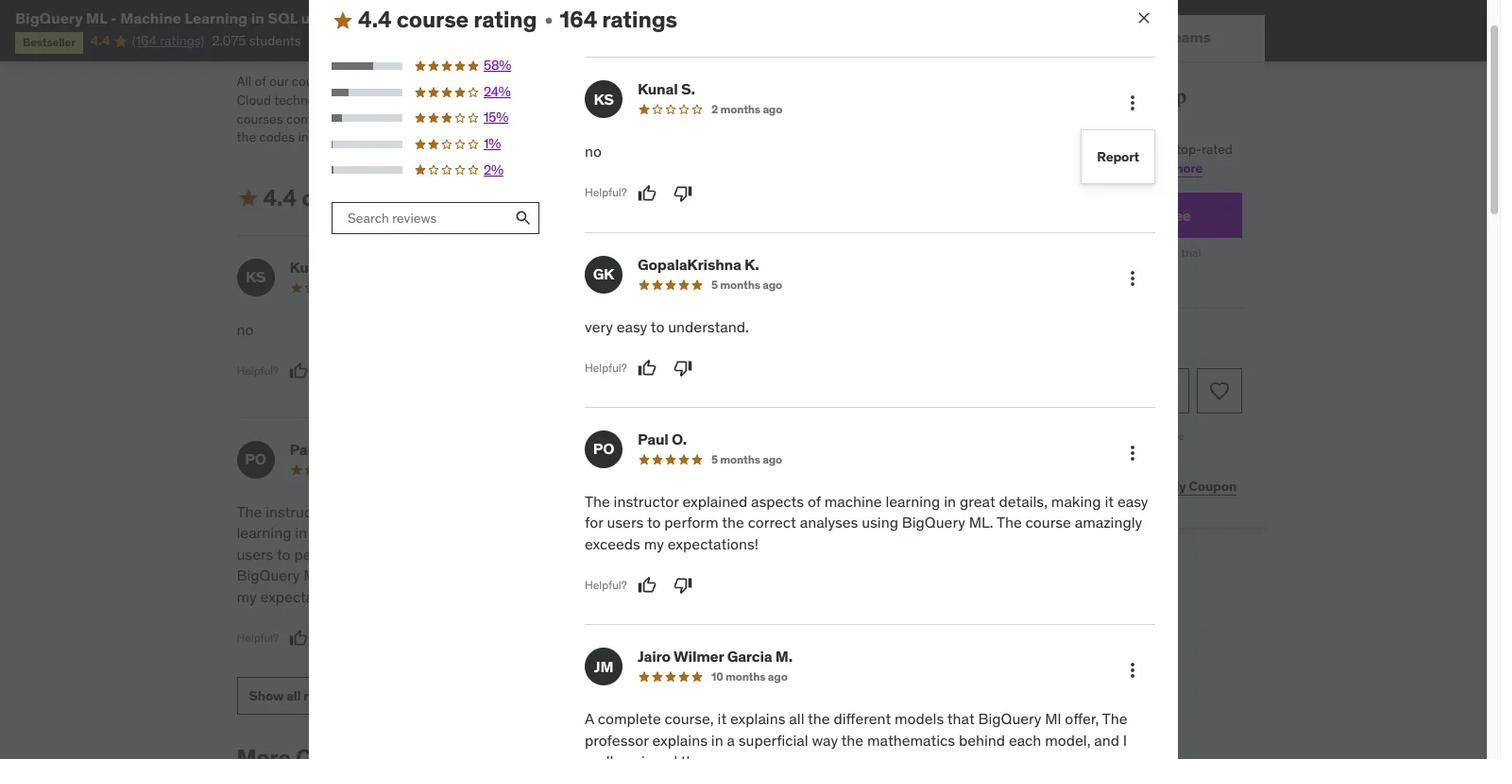 Task type: locate. For each thing, give the bounding box(es) containing it.
mark review by kunal s. as helpful image
[[638, 184, 656, 203], [289, 362, 308, 381]]

0 vertical spatial perform
[[665, 513, 719, 532]]

s. down search reviews text box in the top of the page
[[333, 258, 347, 276]]

0 vertical spatial amazingly
[[1075, 513, 1143, 532]]

ratings up implementation
[[602, 5, 678, 34]]

this inside 'link'
[[1058, 478, 1082, 495]]

10
[[709, 463, 721, 477], [712, 670, 723, 684]]

4.4 for gk
[[263, 183, 297, 212]]

to inside 'all of our courses are made keeping in mind the real-time implementation of big data, machine learning and cloud technologies in live projects. we make courses which majorly consist of hands-on & practicals. all our courses contain a detailed knowledge of a technology from scratch to advance level. course's lectures explain the codes in such a way that even a non-technical person can understand.'
[[635, 110, 647, 127]]

0 vertical spatial 164 ratings
[[560, 5, 678, 34]]

mark review by gopalakrishna k. as unhelpful image
[[673, 359, 692, 378], [671, 362, 690, 381]]

s.
[[681, 80, 695, 98], [333, 258, 347, 276]]

months
[[721, 102, 761, 116], [720, 277, 761, 292], [718, 280, 758, 294], [720, 453, 761, 467], [723, 463, 763, 477], [726, 670, 766, 684]]

machine up "(164"
[[120, 9, 181, 27]]

1 vertical spatial personal
[[1041, 206, 1103, 225]]

ks up scratch
[[594, 89, 614, 108]]

xsmall image
[[358, 8, 373, 27], [446, 191, 461, 206]]

0 horizontal spatial details,
[[350, 524, 399, 543]]

all up explain
[[841, 92, 856, 109]]

0 vertical spatial models
[[583, 524, 632, 543]]

0 vertical spatial great
[[960, 492, 996, 511]]

1 vertical spatial correct
[[378, 545, 426, 564]]

ago for no
[[763, 102, 783, 116]]

our up cloud
[[269, 73, 289, 90]]

ks down medium image on the top of the page
[[246, 267, 266, 286]]

all of our courses are made keeping in mind the real-time implementation of big data, machine learning and cloud technologies in live projects. we make courses which majorly consist of hands-on & practicals. all our courses contain a detailed knowledge of a technology from scratch to advance level. course's lectures explain the codes in such a way that even a non-technical person can understand.
[[237, 73, 885, 146]]

0 vertical spatial i
[[747, 566, 751, 585]]

4.4 right medium icon
[[358, 5, 392, 34]]

1 vertical spatial no
[[237, 320, 254, 339]]

0 vertical spatial expectations!
[[668, 535, 759, 554]]

0 horizontal spatial no
[[237, 320, 254, 339]]

and
[[855, 73, 877, 90], [718, 566, 743, 585], [1095, 731, 1120, 750]]

0 vertical spatial making
[[1052, 492, 1102, 511]]

0 horizontal spatial behind
[[583, 566, 629, 585]]

garcia
[[725, 440, 770, 459], [727, 647, 773, 666]]

1 vertical spatial a
[[585, 710, 594, 729]]

1 vertical spatial rating
[[379, 183, 442, 212]]

0 vertical spatial way
[[353, 129, 376, 146]]

1 horizontal spatial ml
[[1045, 710, 1062, 729]]

0 vertical spatial behind
[[583, 566, 629, 585]]

4.4 down ml
[[90, 32, 110, 50]]

ratings down person
[[507, 183, 583, 212]]

rating
[[474, 5, 537, 34], [379, 183, 442, 212]]

0 vertical spatial kunal
[[638, 80, 678, 98]]

0 vertical spatial jairo
[[636, 440, 668, 459]]

5 months ago for understand.
[[712, 277, 782, 292]]

1 horizontal spatial rating
[[474, 5, 537, 34]]

0 horizontal spatial analyses
[[430, 545, 488, 564]]

0 horizontal spatial course.
[[583, 587, 632, 606]]

are
[[341, 73, 360, 90]]

0 vertical spatial ml.
[[969, 513, 994, 532]]

of
[[255, 73, 266, 90], [676, 73, 688, 90], [687, 92, 698, 109], [1140, 141, 1151, 158], [808, 492, 821, 511], [460, 503, 473, 522]]

xsmall image down "2%" button
[[446, 191, 461, 206]]

j garg - real time learning image
[[237, 0, 343, 58]]

&
[[765, 92, 774, 109]]

i right mark review by paul o. as unhelpful image in the bottom left of the page
[[747, 566, 751, 585]]

1 horizontal spatial the instructor explained aspects of machine learning in great details, making it easy for users to perform the correct analyses using bigquery ml. the course amazingly exceeds my expectations!
[[585, 492, 1149, 554]]

0 horizontal spatial machine
[[476, 503, 534, 522]]

all up cloud
[[237, 73, 252, 90]]

164 for no
[[560, 5, 597, 34]]

0 horizontal spatial mark review by paul o. as helpful image
[[289, 629, 308, 648]]

0 vertical spatial details,
[[999, 492, 1048, 511]]

learning up practicals.
[[800, 73, 852, 90]]

0 horizontal spatial enjoyed
[[625, 752, 678, 760]]

teams button
[[1112, 15, 1265, 60]]

all inside button
[[287, 688, 301, 705]]

1 horizontal spatial xsmall image
[[446, 191, 461, 206]]

teams tab list
[[944, 15, 1265, 62]]

learn more link
[[1135, 160, 1203, 177]]

this up courses,
[[991, 141, 1013, 158]]

try personal plan for free
[[1017, 206, 1191, 225]]

rating for gk
[[379, 183, 442, 212]]

(164 ratings)
[[132, 32, 204, 50]]

lectures
[[792, 110, 840, 127]]

learning
[[886, 492, 941, 511], [237, 524, 291, 543]]

164 ratings up implementation
[[560, 5, 678, 34]]

jairo wilmer garcia m.
[[636, 440, 791, 459], [638, 647, 793, 666]]

this right gift
[[1058, 478, 1082, 495]]

0 horizontal spatial 4.4
[[90, 32, 110, 50]]

1 horizontal spatial analyses
[[800, 513, 858, 532]]

kunal s.
[[638, 80, 695, 98], [290, 258, 347, 276]]

4.4 course rating
[[358, 5, 537, 34], [263, 183, 442, 212]]

using
[[301, 9, 341, 27], [862, 513, 899, 532], [492, 545, 528, 564]]

0 horizontal spatial model,
[[669, 566, 715, 585]]

rating left xsmall icon on the left top of page
[[474, 5, 537, 34]]

aspects
[[751, 492, 804, 511], [403, 503, 456, 522]]

this inside get this course, plus 11,000+ of our top-rated courses, with personal plan.
[[991, 141, 1013, 158]]

very easy to understand.
[[585, 317, 749, 336], [583, 320, 747, 339]]

plan.
[[1102, 160, 1131, 177]]

0 horizontal spatial paul
[[290, 440, 320, 459]]

close modal image
[[1135, 9, 1154, 28]]

4.4 right medium image on the top of the page
[[263, 183, 297, 212]]

1 horizontal spatial professor
[[819, 524, 883, 543]]

0 vertical spatial model,
[[669, 566, 715, 585]]

164 down the 2%
[[465, 183, 502, 212]]

our up the learn more
[[1155, 141, 1174, 158]]

months for very easy to understand.
[[720, 277, 761, 292]]

learning inside 'all of our courses are made keeping in mind the real-time implementation of big data, machine learning and cloud technologies in live projects. we make courses which majorly consist of hands-on & practicals. all our courses contain a detailed knowledge of a technology from scratch to advance level. course's lectures explain the codes in such a way that even a non-technical person can understand.'
[[800, 73, 852, 90]]

way inside 'all of our courses are made keeping in mind the real-time implementation of big data, machine learning and cloud technologies in live projects. we make courses which majorly consist of hands-on & practicals. all our courses contain a detailed knowledge of a technology from scratch to advance level. course's lectures explain the codes in such a way that even a non-technical person can understand.'
[[353, 129, 376, 146]]

0 horizontal spatial kunal s.
[[290, 258, 347, 276]]

1 vertical spatial expectations!
[[260, 587, 351, 606]]

1 vertical spatial this
[[1058, 478, 1082, 495]]

knowledge of
[[395, 110, 474, 127]]

our up explain
[[859, 92, 878, 109]]

0 horizontal spatial i
[[747, 566, 751, 585]]

course, inside get this course, plus 11,000+ of our top-rated courses, with personal plan.
[[1016, 141, 1059, 158]]

making
[[1052, 492, 1102, 511], [402, 524, 452, 543]]

1 horizontal spatial enjoyed
[[794, 566, 848, 585]]

really
[[755, 566, 791, 585], [585, 752, 621, 760]]

1 vertical spatial jairo wilmer garcia m.
[[638, 647, 793, 666]]

gopalakrishna
[[638, 255, 742, 274], [636, 258, 739, 276]]

0 horizontal spatial that
[[379, 129, 403, 146]]

all
[[787, 503, 802, 522], [287, 688, 301, 705], [789, 710, 805, 729]]

1 vertical spatial superficial
[[739, 731, 809, 750]]

this for get
[[991, 141, 1013, 158]]

0 horizontal spatial all
[[237, 73, 252, 90]]

very
[[585, 317, 613, 336], [583, 320, 611, 339]]

164 right xsmall icon on the left top of page
[[560, 5, 597, 34]]

that inside 'all of our courses are made keeping in mind the real-time implementation of big data, machine learning and cloud technologies in live projects. we make courses which majorly consist of hands-on & practicals. all our courses contain a detailed knowledge of a technology from scratch to advance level. course's lectures explain the codes in such a way that even a non-technical person can understand.'
[[379, 129, 403, 146]]

exceeds
[[585, 535, 641, 554], [481, 566, 536, 585]]

amazingly
[[1075, 513, 1143, 532], [410, 566, 477, 585]]

0 vertical spatial 4.4 course rating
[[358, 5, 537, 34]]

courses up technologies
[[292, 73, 338, 90]]

helpful?
[[585, 185, 627, 200], [585, 361, 627, 375], [237, 363, 279, 378], [583, 363, 625, 378], [585, 578, 627, 592], [237, 631, 279, 645]]

30-
[[1024, 429, 1042, 443]]

i down additional actions for review by jairo wilmer garcia m. image
[[1123, 731, 1128, 750]]

machine inside 'all of our courses are made keeping in mind the real-time implementation of big data, machine learning and cloud technologies in live projects. we make courses which majorly consist of hands-on & practicals. all our courses contain a detailed knowledge of a technology from scratch to advance level. course's lectures explain the codes in such a way that even a non-technical person can understand.'
[[747, 73, 797, 90]]

1 horizontal spatial machine
[[747, 73, 797, 90]]

xsmall image right medium icon
[[358, 8, 373, 27]]

15% button
[[332, 109, 541, 128]]

1 vertical spatial machine
[[747, 73, 797, 90]]

ago for a complete course, it explains all the different models that bigquery ml offer, the professor explains in a superficial way the mathematics behind each model, and i really enjoyed the course.
[[768, 670, 788, 684]]

rating down "2%" button
[[379, 183, 442, 212]]

0 vertical spatial mark review by paul o. as helpful image
[[638, 577, 656, 595]]

personal up $16.58
[[1041, 206, 1103, 225]]

professor
[[819, 524, 883, 543], [585, 731, 649, 750]]

0 vertical spatial analyses
[[800, 513, 858, 532]]

analyses
[[800, 513, 858, 532], [430, 545, 488, 564]]

that
[[379, 129, 403, 146], [635, 524, 663, 543], [948, 710, 975, 729]]

0 vertical spatial garcia
[[725, 440, 770, 459]]

mathematics
[[798, 545, 886, 564], [868, 731, 955, 750]]

course
[[397, 5, 469, 34], [302, 183, 374, 212], [1084, 478, 1126, 495], [1026, 513, 1072, 532], [360, 566, 406, 585]]

no
[[585, 142, 602, 161], [237, 320, 254, 339]]

this for gift
[[1058, 478, 1082, 495]]

a
[[583, 503, 592, 522], [585, 710, 594, 729]]

0 vertical spatial professor
[[819, 524, 883, 543]]

1 horizontal spatial way
[[742, 545, 768, 564]]

1 horizontal spatial ratings
[[602, 5, 678, 34]]

machine
[[120, 9, 181, 27], [747, 73, 797, 90]]

1 vertical spatial all
[[287, 688, 301, 705]]

hands-
[[701, 92, 745, 109]]

2 horizontal spatial and
[[1095, 731, 1120, 750]]

1 vertical spatial learning
[[800, 73, 852, 90]]

1 horizontal spatial and
[[855, 73, 877, 90]]

1 vertical spatial xsmall image
[[446, 191, 461, 206]]

free
[[1163, 206, 1191, 225]]

1 vertical spatial mathematics
[[868, 731, 955, 750]]

5 for aspects
[[712, 453, 718, 467]]

0 horizontal spatial exceeds
[[481, 566, 536, 585]]

mark review by paul o. as helpful image up the show all reviews
[[289, 629, 308, 648]]

0 horizontal spatial our
[[269, 73, 289, 90]]

1 vertical spatial really
[[585, 752, 621, 760]]

try
[[1017, 206, 1038, 225]]

0 vertical spatial personal
[[1047, 160, 1099, 177]]

1 vertical spatial each
[[1009, 731, 1042, 750]]

4.4 course rating down such
[[263, 183, 442, 212]]

apply coupon button
[[1146, 468, 1242, 506]]

1 horizontal spatial really
[[755, 566, 791, 585]]

our inside get this course, plus 11,000+ of our top-rated courses, with personal plan.
[[1155, 141, 1174, 158]]

1 horizontal spatial s.
[[681, 80, 695, 98]]

can
[[578, 129, 600, 146]]

after
[[1156, 246, 1179, 260]]

0 horizontal spatial machine
[[120, 9, 181, 27]]

mark review by gopalakrishna k. as helpful image
[[638, 359, 656, 378], [635, 362, 654, 381]]

1 vertical spatial 164
[[465, 183, 502, 212]]

1 vertical spatial kunal
[[290, 258, 330, 276]]

164 ratings down the 2%
[[465, 183, 583, 212]]

sql
[[268, 9, 298, 27]]

s. up advance on the top left of the page
[[681, 80, 695, 98]]

big
[[691, 73, 711, 90]]

our
[[269, 73, 289, 90], [859, 92, 878, 109], [1155, 141, 1174, 158]]

jm
[[592, 450, 611, 469], [594, 657, 614, 676]]

my
[[644, 535, 664, 554], [237, 587, 257, 606]]

0 horizontal spatial great
[[311, 524, 347, 543]]

expectations!
[[668, 535, 759, 554], [260, 587, 351, 606]]

gk
[[593, 265, 615, 283], [591, 267, 612, 286]]

1 vertical spatial enjoyed
[[625, 752, 678, 760]]

1%
[[484, 135, 501, 152]]

complete
[[596, 503, 659, 522], [598, 710, 661, 729]]

mark review by paul o. as helpful image
[[638, 577, 656, 595], [289, 629, 308, 648]]

courses down subscribe
[[966, 109, 1034, 133]]

gopalakrishna k.
[[638, 255, 759, 274], [636, 258, 757, 276]]

2 horizontal spatial our
[[1155, 141, 1174, 158]]

0 horizontal spatial amazingly
[[410, 566, 477, 585]]

1 vertical spatial s.
[[333, 258, 347, 276]]

starting at $16.58 per month after trial cancel anytime
[[1007, 246, 1201, 284]]

courses down cloud
[[237, 110, 283, 127]]

0 horizontal spatial rating
[[379, 183, 442, 212]]

1 vertical spatial making
[[402, 524, 452, 543]]

1 vertical spatial way
[[742, 545, 768, 564]]

behind
[[583, 566, 629, 585], [959, 731, 1006, 750]]

per
[[1101, 246, 1117, 260]]

164 for gk
[[465, 183, 502, 212]]

course.
[[583, 587, 632, 606], [707, 752, 756, 760]]

o.
[[672, 430, 687, 449], [324, 440, 339, 459]]

164 ratings for no
[[560, 5, 678, 34]]

learning
[[185, 9, 248, 27], [800, 73, 852, 90]]

instructor
[[614, 492, 679, 511], [266, 503, 331, 522]]

0 vertical spatial s.
[[681, 80, 695, 98]]

2 horizontal spatial using
[[862, 513, 899, 532]]

1 vertical spatial users
[[237, 545, 274, 564]]

offer,
[[753, 524, 787, 543], [1065, 710, 1099, 729]]

personal down plus
[[1047, 160, 1099, 177]]

mark review by paul o. as helpful image left mark review by paul o. as unhelpful image in the bottom left of the page
[[638, 577, 656, 595]]

30-day money-back guarantee full lifetime access
[[1024, 429, 1185, 467]]

details,
[[999, 492, 1048, 511], [350, 524, 399, 543]]

medium image
[[237, 187, 259, 210]]

15%
[[484, 109, 508, 126]]

1 vertical spatial jm
[[594, 657, 614, 676]]

bigquery
[[15, 9, 83, 27], [399, 9, 467, 27], [902, 513, 966, 532], [666, 524, 730, 543], [237, 566, 300, 585], [979, 710, 1042, 729]]

courses inside the subscribe to udemy's top courses
[[966, 109, 1034, 133]]

4.4 course rating up 58% 'button'
[[358, 5, 537, 34]]

m.
[[773, 440, 791, 459], [776, 647, 793, 666]]

2 months ago
[[712, 102, 783, 116]]

2 horizontal spatial 4.4
[[358, 5, 392, 34]]

4.4 course rating for no
[[358, 5, 537, 34]]

1 horizontal spatial course.
[[707, 752, 756, 760]]

this
[[991, 141, 1013, 158], [1058, 478, 1082, 495]]

of inside get this course, plus 11,000+ of our top-rated courses, with personal plan.
[[1140, 141, 1151, 158]]

machine up &
[[747, 73, 797, 90]]

4.4 course rating for gk
[[263, 183, 442, 212]]

learning up 2,075
[[185, 9, 248, 27]]

0 vertical spatial no
[[585, 142, 602, 161]]

each
[[633, 566, 665, 585], [1009, 731, 1042, 750]]



Task type: vqa. For each thing, say whether or not it's contained in the screenshot.
$69.99
no



Task type: describe. For each thing, give the bounding box(es) containing it.
trial
[[1182, 246, 1201, 260]]

codes
[[259, 129, 295, 146]]

1 vertical spatial and
[[718, 566, 743, 585]]

0 horizontal spatial for
[[503, 524, 522, 543]]

0 vertical spatial machine
[[120, 9, 181, 27]]

with
[[1019, 160, 1044, 177]]

ago for very easy to understand.
[[763, 277, 782, 292]]

bigquery ml - machine learning in sql using google bigquery
[[15, 9, 467, 27]]

1 vertical spatial mark review by paul o. as helpful image
[[289, 629, 308, 648]]

access
[[1119, 452, 1155, 467]]

gift this course link
[[1027, 468, 1131, 506]]

day
[[1042, 429, 1062, 443]]

mark review by paul o. as unhelpful image
[[673, 577, 692, 595]]

0 vertical spatial jm
[[592, 450, 611, 469]]

1 horizontal spatial making
[[1052, 492, 1102, 511]]

and inside 'all of our courses are made keeping in mind the real-time implementation of big data, machine learning and cloud technologies in live projects. we make courses which majorly consist of hands-on & practicals. all our courses contain a detailed knowledge of a technology from scratch to advance level. course's lectures explain the codes in such a way that even a non-technical person can understand.'
[[855, 73, 877, 90]]

1 horizontal spatial o.
[[672, 430, 687, 449]]

keeping
[[400, 73, 447, 90]]

1 vertical spatial amazingly
[[410, 566, 477, 585]]

1 horizontal spatial aspects
[[751, 492, 804, 511]]

to inside the subscribe to udemy's top courses
[[1057, 85, 1076, 109]]

non-
[[448, 129, 477, 146]]

0 horizontal spatial offer,
[[753, 524, 787, 543]]

made
[[363, 73, 397, 90]]

personal inside get this course, plus 11,000+ of our top-rated courses, with personal plan.
[[1047, 160, 1099, 177]]

0 vertical spatial course.
[[583, 587, 632, 606]]

(164
[[132, 32, 157, 50]]

0 vertical spatial 10 months ago
[[709, 463, 785, 477]]

1 vertical spatial ml
[[1045, 710, 1062, 729]]

practicals.
[[777, 92, 838, 109]]

11,000+
[[1090, 141, 1137, 158]]

mind
[[464, 73, 494, 90]]

plan
[[1106, 206, 1137, 225]]

0 vertical spatial xsmall image
[[358, 8, 373, 27]]

0 horizontal spatial models
[[583, 524, 632, 543]]

1 horizontal spatial no
[[585, 142, 602, 161]]

0 vertical spatial jairo wilmer garcia m.
[[636, 440, 791, 459]]

months for no
[[721, 102, 761, 116]]

0 horizontal spatial paul o.
[[290, 440, 339, 459]]

courses,
[[966, 160, 1016, 177]]

course's
[[738, 110, 789, 127]]

1 horizontal spatial paul o.
[[638, 430, 687, 449]]

1 vertical spatial perform
[[294, 545, 348, 564]]

0 horizontal spatial ks
[[246, 267, 266, 286]]

scratch
[[587, 110, 632, 127]]

1 horizontal spatial all
[[841, 92, 856, 109]]

0 horizontal spatial s.
[[333, 258, 347, 276]]

show
[[249, 688, 284, 705]]

0 horizontal spatial explained
[[334, 503, 399, 522]]

2,075
[[212, 32, 246, 50]]

even
[[406, 129, 434, 146]]

1 vertical spatial wilmer
[[674, 647, 724, 666]]

49,496
[[388, 8, 430, 25]]

2%
[[484, 161, 504, 178]]

0 vertical spatial all
[[237, 73, 252, 90]]

1 horizontal spatial behind
[[959, 731, 1006, 750]]

top
[[1157, 85, 1187, 109]]

1 vertical spatial 10 months ago
[[712, 670, 788, 684]]

1 horizontal spatial mark review by kunal s. as helpful image
[[638, 184, 656, 203]]

show all reviews
[[249, 688, 351, 705]]

2 vertical spatial way
[[812, 731, 838, 750]]

gift
[[1032, 478, 1055, 495]]

0 horizontal spatial aspects
[[403, 503, 456, 522]]

consist
[[641, 92, 684, 109]]

full
[[1054, 452, 1072, 467]]

xsmall image
[[541, 13, 556, 28]]

-
[[111, 9, 117, 27]]

teams
[[1166, 28, 1211, 47]]

more
[[1171, 160, 1203, 177]]

5 months ago for aspects
[[712, 453, 782, 467]]

bestseller
[[23, 35, 75, 50]]

0 horizontal spatial po
[[245, 450, 266, 469]]

1 horizontal spatial instructor
[[614, 492, 679, 511]]

0 vertical spatial kunal s.
[[638, 80, 695, 98]]

1 vertical spatial garcia
[[727, 647, 773, 666]]

0 vertical spatial learning
[[185, 9, 248, 27]]

back
[[1103, 429, 1129, 443]]

ratings for no
[[602, 5, 678, 34]]

0 vertical spatial wilmer
[[671, 440, 722, 459]]

2 vertical spatial and
[[1095, 731, 1120, 750]]

2,075 students
[[212, 32, 301, 50]]

1 horizontal spatial using
[[492, 545, 528, 564]]

58%
[[484, 57, 511, 74]]

1 horizontal spatial models
[[895, 710, 944, 729]]

0 vertical spatial all
[[787, 503, 802, 522]]

rating for no
[[474, 5, 537, 34]]

0 vertical spatial superficial
[[669, 545, 739, 564]]

medium image
[[332, 9, 354, 32]]

subscribe to udemy's top courses
[[966, 85, 1187, 133]]

detailed
[[344, 110, 391, 127]]

months for a complete course, it explains all the different models that bigquery ml offer, the professor explains in a superficial way the mathematics behind each model, and i really enjoyed the course.
[[726, 670, 766, 684]]

wishlist image
[[1208, 380, 1231, 402]]

subscribe
[[966, 85, 1054, 109]]

try personal plan for free link
[[966, 193, 1242, 239]]

data,
[[714, 73, 744, 90]]

mark review by kunal s. as unhelpful image
[[673, 184, 692, 203]]

1 vertical spatial a complete course, it explains all the different models that bigquery ml offer, the professor explains in a superficial way the mathematics behind each model, and i really enjoyed the course.
[[585, 710, 1128, 760]]

which
[[557, 92, 592, 109]]

5 for understand.
[[712, 277, 718, 292]]

0 vertical spatial ks
[[594, 89, 614, 108]]

1 horizontal spatial po
[[593, 440, 615, 459]]

49,496 students
[[388, 8, 487, 25]]

coupon
[[1189, 478, 1237, 495]]

submit search image
[[514, 209, 533, 228]]

ml
[[86, 9, 107, 27]]

cancel
[[1065, 270, 1100, 284]]

0 vertical spatial mathematics
[[798, 545, 886, 564]]

164 ratings for gk
[[465, 183, 583, 212]]

2 horizontal spatial for
[[1140, 206, 1160, 225]]

show all reviews button
[[237, 678, 363, 715]]

advance
[[650, 110, 701, 127]]

a technology
[[477, 110, 553, 127]]

1 vertical spatial analyses
[[430, 545, 488, 564]]

rated
[[1202, 141, 1233, 158]]

1 horizontal spatial our
[[859, 92, 878, 109]]

0 vertical spatial a
[[583, 503, 592, 522]]

1 vertical spatial kunal s.
[[290, 258, 347, 276]]

2
[[712, 102, 718, 116]]

gift this course
[[1032, 478, 1126, 495]]

additional actions for review by paul o. image
[[1122, 442, 1144, 465]]

Search reviews text field
[[332, 202, 507, 235]]

understand. inside 'all of our courses are made keeping in mind the real-time implementation of big data, machine learning and cloud technologies in live projects. we make courses which majorly consist of hands-on & practicals. all our courses contain a detailed knowledge of a technology from scratch to advance level. course's lectures explain the codes in such a way that even a non-technical person can understand.'
[[603, 129, 674, 146]]

$16.58
[[1063, 246, 1098, 260]]

0 horizontal spatial o.
[[324, 440, 339, 459]]

ratings)
[[160, 32, 204, 50]]

get this course, plus 11,000+ of our top-rated courses, with personal plan.
[[966, 141, 1233, 177]]

1 horizontal spatial paul
[[638, 430, 669, 449]]

cloud
[[237, 92, 271, 109]]

starting
[[1007, 246, 1048, 260]]

anytime
[[1103, 270, 1143, 284]]

courses down real-
[[507, 92, 554, 109]]

technologies
[[274, 92, 350, 109]]

1 vertical spatial course.
[[707, 752, 756, 760]]

1 vertical spatial 10
[[712, 670, 723, 684]]

0 horizontal spatial instructor
[[266, 503, 331, 522]]

24% button
[[332, 83, 541, 101]]

reviews
[[304, 688, 351, 705]]

report
[[1097, 148, 1140, 165]]

2 vertical spatial course,
[[665, 710, 714, 729]]

apply coupon
[[1151, 478, 1237, 495]]

explain
[[843, 110, 885, 127]]

projects.
[[395, 92, 447, 109]]

1 vertical spatial complete
[[598, 710, 661, 729]]

level.
[[704, 110, 735, 127]]

majorly
[[595, 92, 638, 109]]

0 vertical spatial exceeds
[[585, 535, 641, 554]]

such
[[312, 129, 340, 146]]

1 vertical spatial learning
[[237, 524, 291, 543]]

0 vertical spatial m.
[[773, 440, 791, 459]]

1 horizontal spatial each
[[1009, 731, 1042, 750]]

0 horizontal spatial correct
[[378, 545, 426, 564]]

1 horizontal spatial i
[[1123, 731, 1128, 750]]

google
[[344, 9, 396, 27]]

course inside 'link'
[[1084, 478, 1126, 495]]

58% button
[[332, 57, 541, 75]]

1 vertical spatial offer,
[[1065, 710, 1099, 729]]

technical
[[477, 129, 531, 146]]

1 vertical spatial professor
[[585, 731, 649, 750]]

additional actions for review by gopalakrishna k. image
[[1122, 267, 1144, 290]]

1 vertical spatial m.
[[776, 647, 793, 666]]

ago for the instructor explained aspects of machine learning in great details, making it easy for users to perform the correct analyses using bigquery ml. the course amazingly exceeds my expectations!
[[763, 453, 782, 467]]

learn
[[1135, 160, 1169, 177]]

students
[[249, 32, 301, 50]]

1 horizontal spatial ml.
[[969, 513, 994, 532]]

udemy's
[[1079, 85, 1154, 109]]

1 horizontal spatial details,
[[999, 492, 1048, 511]]

live
[[367, 92, 392, 109]]

1 vertical spatial course,
[[663, 503, 712, 522]]

months for the instructor explained aspects of machine learning in great details, making it easy for users to perform the correct analyses using bigquery ml. the course amazingly exceeds my expectations!
[[720, 453, 761, 467]]

0 horizontal spatial kunal
[[290, 258, 330, 276]]

1 horizontal spatial learning
[[886, 492, 941, 511]]

ratings for gk
[[507, 183, 583, 212]]

4.4 for no
[[358, 5, 392, 34]]

students
[[434, 8, 487, 25]]

0 vertical spatial enjoyed
[[794, 566, 848, 585]]

time
[[551, 73, 577, 90]]

learn more
[[1135, 160, 1203, 177]]

share button
[[966, 468, 1012, 506]]

on
[[745, 92, 762, 109]]

additional actions for review by kunal s. image
[[1122, 92, 1144, 115]]

0 horizontal spatial making
[[402, 524, 452, 543]]

0 vertical spatial users
[[607, 513, 644, 532]]

1 vertical spatial model,
[[1045, 731, 1091, 750]]

0 horizontal spatial my
[[237, 587, 257, 606]]

plus
[[1062, 141, 1087, 158]]

additional actions for review by jairo wilmer garcia m. image
[[1122, 660, 1144, 682]]

24%
[[484, 83, 511, 100]]

0 vertical spatial different
[[832, 503, 889, 522]]

we
[[450, 92, 469, 109]]

month
[[1120, 246, 1153, 260]]

0 vertical spatial ml
[[733, 524, 749, 543]]

0 vertical spatial correct
[[748, 513, 797, 532]]

lifetime
[[1075, 452, 1116, 467]]



